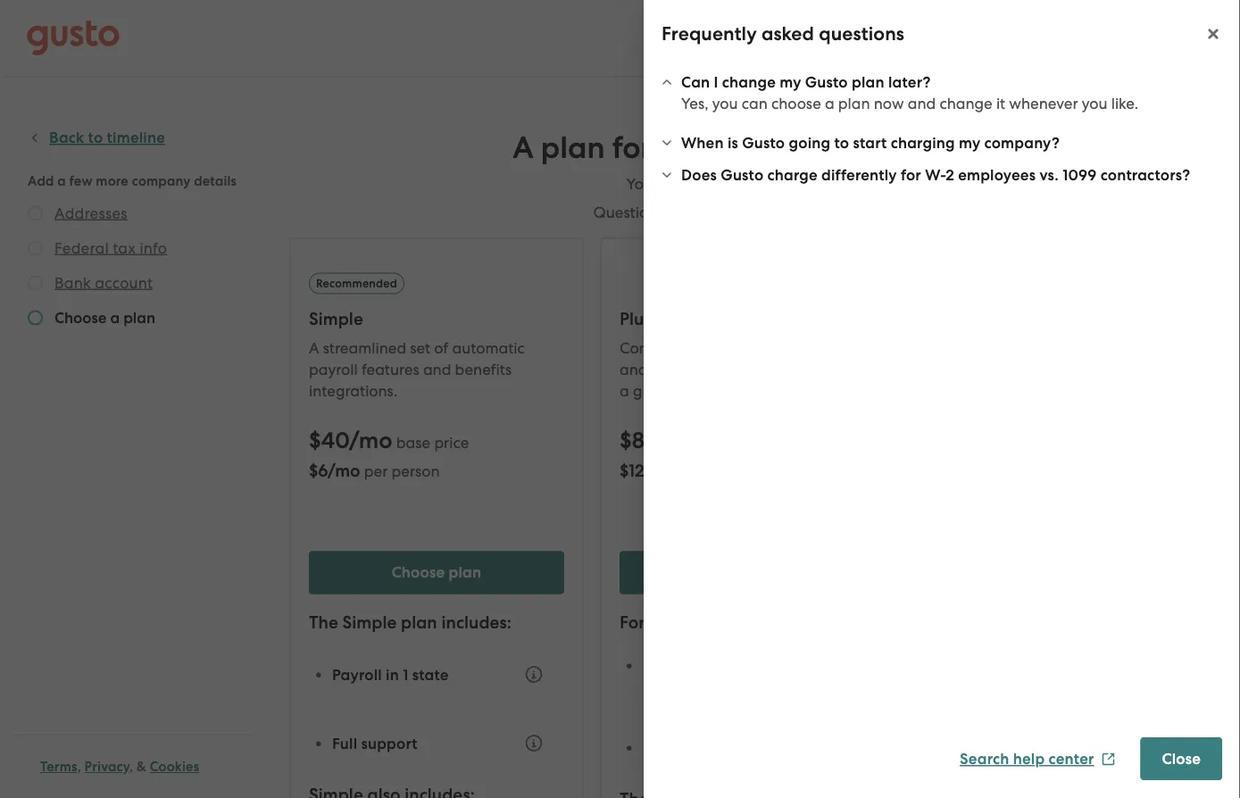 Task type: describe. For each thing, give the bounding box(es) containing it.
plan down choose
[[401, 613, 437, 633]]

a inside comprehensive payroll, benefits, and hr tools for employers building a great place to work.
[[620, 382, 629, 400]]

like.
[[1111, 95, 1139, 113]]

us
[[711, 204, 726, 221]]

that
[[741, 613, 774, 633]]

i
[[714, 73, 718, 91]]

business
[[863, 130, 982, 166]]

can inside frequently asked questions "dialog"
[[742, 95, 768, 113]]

person
[[392, 462, 440, 480]]

2 vertical spatial gusto
[[721, 166, 764, 184]]

tools
[[675, 360, 709, 378]]

state
[[412, 665, 449, 684]]

terms
[[40, 759, 77, 775]]

1
[[403, 665, 409, 684]]

at inside the a plan for every modern business you can change plans at any time.
[[785, 175, 800, 193]]

a plan for every modern business you can change plans at any time.
[[513, 130, 982, 193]]

multiple
[[714, 657, 773, 675]]

frequently asked questions dialog
[[644, 0, 1240, 798]]

and for benefits
[[423, 360, 451, 378]]

0 horizontal spatial support
[[361, 734, 418, 752]]

companies
[[649, 613, 737, 633]]

plan inside the a plan for every modern business you can change plans at any time.
[[541, 130, 605, 166]]

payroll in multiple states
[[643, 657, 773, 697]]

in for 1
[[386, 665, 399, 684]]

integrations.
[[309, 382, 398, 400]]

a for plan
[[513, 130, 534, 166]]

for inside comprehensive payroll, benefits, and hr tools for employers building a great place to work.
[[713, 360, 733, 378]]

dedicated support + csm
[[954, 734, 1102, 774]]

vs.
[[1040, 166, 1059, 184]]

comprehensive
[[620, 339, 729, 357]]

2
[[946, 166, 954, 184]]

can i change my gusto plan later?
[[681, 73, 931, 91]]

+
[[1093, 734, 1102, 752]]

1 you from the left
[[712, 95, 738, 113]]

recommended
[[316, 276, 397, 290]]

1 horizontal spatial full
[[643, 739, 668, 757]]

csm
[[954, 755, 987, 774]]

center
[[1049, 750, 1094, 768]]

for
[[620, 613, 645, 633]]

search
[[960, 750, 1009, 768]]

need:
[[779, 613, 824, 633]]

place
[[675, 382, 714, 400]]

cookies
[[150, 759, 199, 775]]

is
[[728, 133, 738, 152]]

change for plan
[[940, 95, 993, 113]]

terms link
[[40, 759, 77, 775]]

every
[[659, 130, 738, 166]]

payroll in 1 state
[[332, 665, 449, 684]]

benefits,
[[789, 339, 850, 357]]

payroll for payroll in 1 state
[[332, 665, 382, 684]]

base
[[396, 434, 431, 451]]

price
[[434, 434, 469, 451]]

0 vertical spatial gusto
[[805, 73, 848, 91]]

time.
[[833, 175, 868, 193]]

&
[[137, 759, 146, 775]]

now
[[874, 95, 904, 113]]

close
[[1162, 750, 1201, 768]]

account menu element
[[940, 0, 1213, 76]]

80
[[632, 427, 659, 454]]

great
[[633, 382, 671, 400]]

when
[[681, 133, 724, 152]]

plan up now
[[852, 73, 885, 91]]

w-
[[925, 166, 946, 184]]

$ 40 /mo base price $ 6 /mo per person
[[309, 427, 469, 481]]

comprehensive payroll, benefits, and hr tools for employers building a great place to work.
[[620, 339, 870, 400]]

of
[[434, 339, 448, 357]]

it
[[996, 95, 1006, 113]]

home image
[[27, 20, 120, 56]]

benefits
[[455, 360, 512, 378]]

a inside frequently asked questions "dialog"
[[825, 95, 835, 113]]

yes,
[[681, 95, 709, 113]]

plans
[[743, 175, 781, 193]]

choose
[[771, 95, 821, 113]]

a streamlined set of automatic payroll features and benefits integrations.
[[309, 339, 525, 400]]

0 vertical spatial simple
[[309, 309, 363, 329]]

in for multiple
[[697, 657, 710, 675]]

6
[[318, 460, 328, 481]]

features
[[362, 360, 419, 378]]

modern
[[745, 130, 856, 166]]

the
[[309, 613, 338, 633]]

set
[[410, 339, 431, 357]]

search help center
[[960, 750, 1094, 768]]

2 you from the left
[[1082, 95, 1108, 113]]

states
[[643, 679, 686, 697]]

terms , privacy , & cookies
[[40, 759, 199, 775]]



Task type: locate. For each thing, give the bounding box(es) containing it.
1 vertical spatial a
[[309, 339, 319, 357]]

includes:
[[441, 613, 512, 633]]

2 horizontal spatial for
[[901, 166, 921, 184]]

gusto right is
[[742, 133, 785, 152]]

you down i
[[712, 95, 738, 113]]

employees
[[958, 166, 1036, 184]]

support down states
[[672, 739, 728, 757]]

1 horizontal spatial a
[[730, 204, 740, 221]]

to left "work."
[[718, 382, 732, 400]]

0 vertical spatial change
[[722, 73, 776, 91]]

0 horizontal spatial can
[[656, 175, 682, 193]]

a left great
[[620, 382, 629, 400]]

a for streamlined
[[309, 339, 319, 357]]

payroll
[[309, 360, 358, 378]]

and inside 'a streamlined set of automatic payroll features and benefits integrations.'
[[423, 360, 451, 378]]

change left it at the right
[[940, 95, 993, 113]]

simple
[[309, 309, 363, 329], [342, 613, 397, 633]]

2 vertical spatial change
[[686, 175, 739, 193]]

building
[[812, 360, 870, 378]]

0 horizontal spatial a
[[309, 339, 319, 357]]

my
[[780, 73, 801, 91], [959, 133, 981, 152]]

for up you
[[612, 130, 652, 166]]

my up employees
[[959, 133, 981, 152]]

change right i
[[722, 73, 776, 91]]

0 horizontal spatial my
[[780, 73, 801, 91]]

change for business
[[686, 175, 739, 193]]

0 vertical spatial at
[[785, 175, 800, 193]]

and inside frequently asked questions "dialog"
[[908, 95, 936, 113]]

plan right choose
[[449, 563, 481, 582]]

at left "any"
[[785, 175, 800, 193]]

can right you
[[656, 175, 682, 193]]

1 horizontal spatial ,
[[130, 759, 133, 775]]

full down payroll in 1 state at the bottom of the page
[[332, 734, 357, 752]]

change
[[722, 73, 776, 91], [940, 95, 993, 113], [686, 175, 739, 193]]

0 horizontal spatial ,
[[77, 759, 81, 775]]

questions? give us a call at
[[593, 204, 787, 221]]

support left +
[[1032, 734, 1089, 752]]

0 horizontal spatial in
[[386, 665, 399, 684]]

plan up the "questions?"
[[541, 130, 605, 166]]

2 vertical spatial a
[[620, 382, 629, 400]]

when is gusto going to start charging my company?
[[681, 133, 1060, 152]]

the simple plan includes:
[[309, 613, 512, 633]]

0 horizontal spatial a
[[620, 382, 629, 400]]

streamlined
[[323, 339, 406, 357]]

0 horizontal spatial full support
[[332, 734, 418, 752]]

/mo up "per"
[[349, 427, 393, 454]]

and left hr at the top right of the page
[[620, 360, 648, 378]]

going
[[789, 133, 831, 152]]

0 horizontal spatial for
[[612, 130, 652, 166]]

can left choose
[[742, 95, 768, 113]]

2 horizontal spatial and
[[908, 95, 936, 113]]

dedicated
[[954, 734, 1029, 752]]

hr
[[652, 360, 672, 378]]

payroll
[[643, 657, 693, 675], [332, 665, 382, 684]]

payroll up states
[[643, 657, 693, 675]]

a right "us"
[[730, 204, 740, 221]]

frequently
[[662, 23, 757, 45]]

0 horizontal spatial payroll
[[332, 665, 382, 684]]

plan
[[852, 73, 885, 91], [838, 95, 870, 113], [541, 130, 605, 166], [449, 563, 481, 582], [401, 613, 437, 633]]

1 vertical spatial can
[[656, 175, 682, 193]]

to inside frequently asked questions "dialog"
[[834, 133, 849, 152]]

plan inside button
[[449, 563, 481, 582]]

full support down payroll in 1 state at the bottom of the page
[[332, 734, 418, 752]]

help
[[1013, 750, 1045, 768]]

for inside frequently asked questions "dialog"
[[901, 166, 921, 184]]

in left the 1
[[386, 665, 399, 684]]

payroll for payroll in multiple states
[[643, 657, 693, 675]]

can inside the a plan for every modern business you can change plans at any time.
[[656, 175, 682, 193]]

in inside payroll in multiple states
[[697, 657, 710, 675]]

0 vertical spatial a
[[513, 130, 534, 166]]

for inside the a plan for every modern business you can change plans at any time.
[[612, 130, 652, 166]]

employers
[[736, 360, 809, 378]]

change up "us"
[[686, 175, 739, 193]]

1 horizontal spatial full support
[[643, 739, 728, 757]]

my up choose
[[780, 73, 801, 91]]

a inside 'a streamlined set of automatic payroll features and benefits integrations.'
[[309, 339, 319, 357]]

yes, you can choose a plan now and change it whenever you like.
[[681, 95, 1139, 113]]

1 vertical spatial to
[[718, 382, 732, 400]]

to inside comprehensive payroll, benefits, and hr tools for employers building a great place to work.
[[718, 382, 732, 400]]

can
[[742, 95, 768, 113], [656, 175, 682, 193]]

1 vertical spatial gusto
[[742, 133, 785, 152]]

simple right the
[[342, 613, 397, 633]]

gusto
[[805, 73, 848, 91], [742, 133, 785, 152], [721, 166, 764, 184]]

close button
[[1141, 738, 1222, 780]]

charge
[[767, 166, 818, 184]]

call
[[743, 204, 768, 221]]

contractors?
[[1101, 166, 1190, 184]]

, left privacy
[[77, 759, 81, 775]]

in left multiple
[[697, 657, 710, 675]]

1 vertical spatial change
[[940, 95, 993, 113]]

/mo down the 80
[[644, 460, 677, 481]]

0 horizontal spatial you
[[712, 95, 738, 113]]

at right call
[[772, 204, 787, 221]]

for
[[612, 130, 652, 166], [901, 166, 921, 184], [713, 360, 733, 378]]

0 horizontal spatial and
[[423, 360, 451, 378]]

and down later?
[[908, 95, 936, 113]]

0 horizontal spatial to
[[718, 382, 732, 400]]

gusto up choose
[[805, 73, 848, 91]]

40
[[321, 427, 349, 454]]

search help center link
[[960, 750, 1116, 768]]

payroll inside payroll in multiple states
[[643, 657, 693, 675]]

1 horizontal spatial in
[[697, 657, 710, 675]]

full support down states
[[643, 739, 728, 757]]

privacy
[[84, 759, 130, 775]]

0 vertical spatial a
[[825, 95, 835, 113]]

2 , from the left
[[130, 759, 133, 775]]

0 vertical spatial my
[[780, 73, 801, 91]]

change inside the a plan for every modern business you can change plans at any time.
[[686, 175, 739, 193]]

1 vertical spatial at
[[772, 204, 787, 221]]

1 horizontal spatial to
[[834, 133, 849, 152]]

can
[[681, 73, 710, 91]]

2 horizontal spatial a
[[825, 95, 835, 113]]

1 horizontal spatial my
[[959, 133, 981, 152]]

differently
[[822, 166, 897, 184]]

a down can i change my gusto plan later?
[[825, 95, 835, 113]]

a inside the a plan for every modern business you can change plans at any time.
[[513, 130, 534, 166]]

a
[[513, 130, 534, 166], [309, 339, 319, 357]]

you left the like.
[[1082, 95, 1108, 113]]

payroll left the 1
[[332, 665, 382, 684]]

1 , from the left
[[77, 759, 81, 775]]

and down of
[[423, 360, 451, 378]]

automatic
[[452, 339, 525, 357]]

1 horizontal spatial can
[[742, 95, 768, 113]]

any
[[803, 175, 830, 193]]

choose plan button
[[309, 551, 564, 594]]

1099
[[1063, 166, 1097, 184]]

privacy link
[[84, 759, 130, 775]]

1 horizontal spatial and
[[620, 360, 648, 378]]

0 vertical spatial can
[[742, 95, 768, 113]]

$ 80 $ 12 /mo
[[620, 427, 677, 481]]

simple up streamlined
[[309, 309, 363, 329]]

you
[[712, 95, 738, 113], [1082, 95, 1108, 113]]

to left start
[[834, 133, 849, 152]]

questions?
[[593, 204, 672, 221]]

does
[[681, 166, 717, 184]]

$
[[309, 427, 321, 454], [620, 427, 632, 454], [309, 460, 318, 481], [620, 460, 629, 481]]

1 horizontal spatial a
[[513, 130, 534, 166]]

per
[[364, 462, 388, 480]]

asked
[[762, 23, 814, 45]]

gusto down is
[[721, 166, 764, 184]]

give
[[675, 204, 707, 221]]

in
[[697, 657, 710, 675], [386, 665, 399, 684]]

12
[[629, 460, 644, 481]]

,
[[77, 759, 81, 775], [130, 759, 133, 775]]

/mo down 40
[[328, 460, 360, 481]]

full
[[332, 734, 357, 752], [643, 739, 668, 757]]

support down payroll in 1 state at the bottom of the page
[[361, 734, 418, 752]]

and for change
[[908, 95, 936, 113]]

whenever
[[1009, 95, 1078, 113]]

/mo inside $ 80 $ 12 /mo
[[644, 460, 677, 481]]

plus
[[620, 309, 652, 329]]

start
[[853, 133, 887, 152]]

cookies button
[[150, 756, 199, 778]]

0 vertical spatial to
[[834, 133, 849, 152]]

later?
[[888, 73, 931, 91]]

for right tools
[[713, 360, 733, 378]]

1 horizontal spatial payroll
[[643, 657, 693, 675]]

1 vertical spatial simple
[[342, 613, 397, 633]]

full down states
[[643, 739, 668, 757]]

for left w-
[[901, 166, 921, 184]]

0 horizontal spatial full
[[332, 734, 357, 752]]

plan left now
[[838, 95, 870, 113]]

frequently asked questions
[[662, 23, 905, 45]]

1 horizontal spatial for
[[713, 360, 733, 378]]

does gusto charge differently for w-2 employees vs. 1099 contractors?
[[681, 166, 1190, 184]]

work.
[[736, 382, 774, 400]]

, left &
[[130, 759, 133, 775]]

1 vertical spatial my
[[959, 133, 981, 152]]

for companies that need:
[[620, 613, 824, 633]]

you
[[626, 175, 653, 193]]

/mo
[[349, 427, 393, 454], [328, 460, 360, 481], [644, 460, 677, 481]]

choose
[[392, 563, 445, 582]]

1 horizontal spatial you
[[1082, 95, 1108, 113]]

payroll,
[[732, 339, 785, 357]]

and inside comprehensive payroll, benefits, and hr tools for employers building a great place to work.
[[620, 360, 648, 378]]

support inside dedicated support + csm
[[1032, 734, 1089, 752]]

list
[[936, 644, 1186, 717]]

1 horizontal spatial support
[[672, 739, 728, 757]]

choose plan
[[392, 563, 481, 582]]

1 vertical spatial a
[[730, 204, 740, 221]]

2 horizontal spatial support
[[1032, 734, 1089, 752]]



Task type: vqa. For each thing, say whether or not it's contained in the screenshot.
to in the THE FREQUENTLY ASKED QUESTIONS dialog
yes



